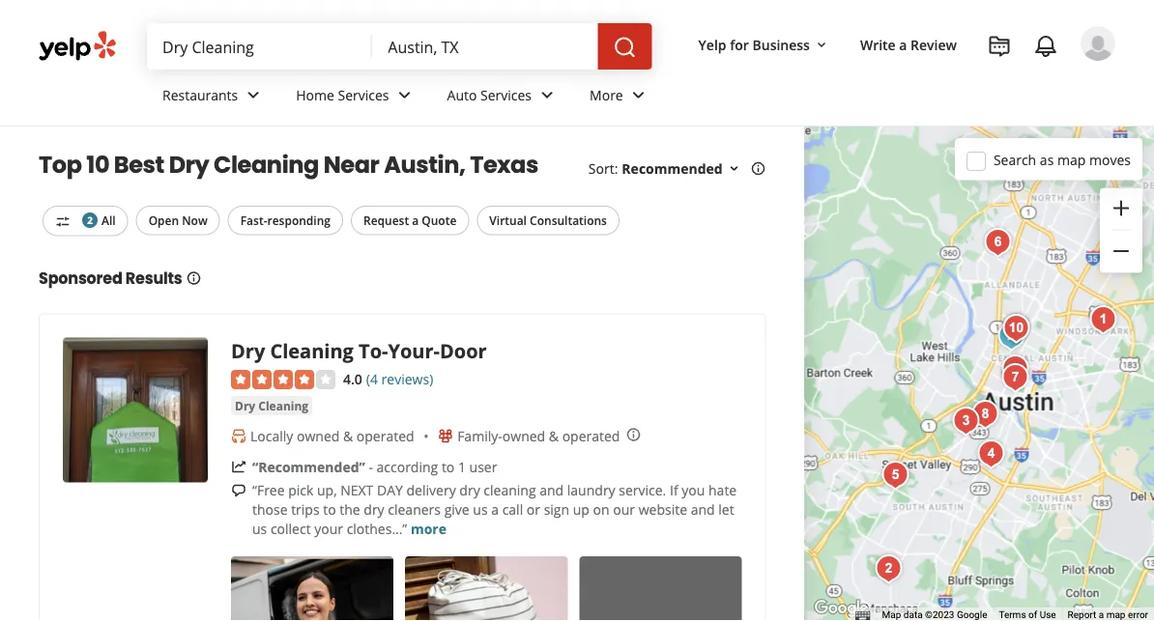 Task type: describe. For each thing, give the bounding box(es) containing it.
fast-responding
[[241, 213, 331, 229]]

quote
[[422, 213, 457, 229]]

garnett lewis cleaners image
[[979, 223, 1018, 262]]

sign
[[544, 501, 570, 519]]

0 vertical spatial zips cleaners image
[[967, 396, 1005, 434]]

on
[[594, 501, 610, 519]]

10
[[86, 149, 109, 181]]

16 locally owned v2 image
[[231, 429, 247, 444]]

services for home services
[[338, 86, 389, 104]]

a for report
[[1100, 610, 1105, 622]]

recommended
[[622, 159, 723, 178]]

1 horizontal spatial dry
[[460, 481, 480, 500]]

"free
[[252, 481, 285, 500]]

top
[[39, 149, 82, 181]]

map for error
[[1107, 610, 1126, 622]]

or
[[527, 501, 541, 519]]

cleaning
[[484, 481, 536, 500]]

family-
[[458, 427, 503, 446]]

you
[[682, 481, 706, 500]]

your
[[315, 520, 343, 538]]

none field find
[[163, 36, 357, 57]]

1 horizontal spatial to
[[442, 458, 455, 476]]

google
[[958, 610, 988, 622]]

day
[[377, 481, 403, 500]]

Find text field
[[163, 36, 357, 57]]

map
[[883, 610, 902, 622]]

data
[[904, 610, 923, 622]]

restaurants link
[[147, 70, 281, 126]]

your-
[[388, 338, 440, 365]]

sort:
[[589, 159, 618, 178]]

terms of use
[[1000, 610, 1057, 622]]

service.
[[619, 481, 667, 500]]

map data ©2023 google
[[883, 610, 988, 622]]

filters group
[[39, 206, 624, 236]]

"recommended" - according to 1 user
[[252, 458, 498, 476]]

4 star rating image
[[231, 371, 336, 390]]

as
[[1041, 151, 1055, 169]]

user
[[470, 458, 498, 476]]

dry for dry cleaning to-your-door
[[231, 338, 265, 365]]

0 vertical spatial dry
[[169, 149, 209, 181]]

2 all
[[87, 213, 116, 229]]

4.0 link
[[343, 368, 363, 389]]

laundry
[[568, 481, 616, 500]]

services for auto services
[[481, 86, 532, 104]]

auto services link
[[432, 70, 575, 126]]

now
[[182, 213, 208, 229]]

best
[[114, 149, 164, 181]]

virtual consultations button
[[477, 206, 620, 236]]

0 horizontal spatial us
[[252, 520, 267, 538]]

4.0
[[343, 370, 363, 388]]

1 horizontal spatial 16 info v2 image
[[751, 161, 767, 176]]

search image
[[614, 36, 637, 59]]

home
[[296, 86, 335, 104]]

trips
[[291, 501, 320, 519]]

responding
[[267, 213, 331, 229]]

report
[[1068, 610, 1097, 622]]

0 vertical spatial and
[[540, 481, 564, 500]]

24 chevron down v2 image for home services
[[393, 84, 416, 107]]

dry cleaning
[[235, 398, 309, 414]]

operated for locally owned & operated
[[357, 427, 415, 446]]

1 vertical spatial zips cleaners image
[[877, 457, 915, 495]]

sponsored results
[[39, 268, 182, 290]]

16 filter v2 image
[[55, 214, 71, 230]]

locally owned & operated
[[251, 427, 415, 446]]

"recommended"
[[252, 458, 365, 476]]

hate
[[709, 481, 737, 500]]

write
[[861, 35, 896, 54]]

the folde image
[[870, 550, 909, 589]]

reviews)
[[382, 370, 434, 388]]

give
[[445, 501, 470, 519]]

more link
[[575, 70, 666, 126]]

cleaning for dry cleaning
[[259, 398, 309, 414]]

16 trending v2 image
[[231, 460, 247, 475]]

terms of use link
[[1000, 610, 1057, 622]]

cleaning for dry cleaning to-your-door
[[270, 338, 354, 365]]

virtual consultations
[[490, 213, 607, 229]]

notifications image
[[1035, 35, 1058, 58]]

24 chevron down v2 image for restaurants
[[242, 84, 265, 107]]

open now button
[[136, 206, 220, 236]]

request a quote button
[[351, 206, 469, 236]]

locally
[[251, 427, 293, 446]]

up
[[573, 501, 590, 519]]

top 10 best dry cleaning near austin, texas
[[39, 149, 539, 181]]

write a review link
[[853, 27, 965, 62]]

a inside "free pick up, next day delivery dry cleaning and laundry service. if you hate those trips to the dry cleaners give us a call or sign up on our website and let us collect your clothes…"
[[492, 501, 499, 519]]

2
[[87, 214, 93, 227]]

(4 reviews) link
[[366, 368, 434, 389]]

0 vertical spatial cleaning
[[214, 149, 319, 181]]

call
[[503, 501, 524, 519]]

clothes…"
[[347, 520, 408, 538]]

ian's dry cleaning & laundry delivery image
[[1085, 301, 1123, 340]]

a for request
[[412, 213, 419, 229]]

business categories element
[[147, 70, 1116, 126]]

ruby a. image
[[1081, 26, 1116, 61]]

& for locally
[[343, 427, 353, 446]]

according
[[377, 458, 438, 476]]

map region
[[783, 106, 1155, 622]]

dry cleaning link
[[231, 397, 313, 416]]

auto services
[[447, 86, 532, 104]]

austin,
[[384, 149, 466, 181]]

16 chevron down v2 image
[[814, 37, 830, 53]]



Task type: locate. For each thing, give the bounding box(es) containing it.
dry for dry cleaning
[[235, 398, 256, 414]]

0 vertical spatial map
[[1058, 151, 1087, 169]]

None search field
[[147, 23, 656, 70]]

soco cleaners & alterations image
[[972, 435, 1011, 474]]

projects image
[[989, 35, 1012, 58]]

cleaning down 4 star rating 'image'
[[259, 398, 309, 414]]

1 24 chevron down v2 image from the left
[[536, 84, 559, 107]]

to inside "free pick up, next day delivery dry cleaning and laundry service. if you hate those trips to the dry cleaners give us a call or sign up on our website and let us collect your clothes…"
[[323, 501, 336, 519]]

a left call
[[492, 501, 499, 519]]

dry cleaning to-your-door image
[[63, 338, 208, 483]]

texas
[[470, 149, 539, 181]]

yelp
[[699, 35, 727, 54]]

more link
[[411, 520, 447, 538]]

and
[[540, 481, 564, 500], [691, 501, 715, 519]]

dry
[[460, 481, 480, 500], [364, 501, 385, 519]]

virtual
[[490, 213, 527, 229]]

report a map error
[[1068, 610, 1149, 622]]

to-
[[359, 338, 388, 365]]

0 horizontal spatial zips cleaners image
[[877, 457, 915, 495]]

request
[[364, 213, 409, 229]]

0 horizontal spatial 24 chevron down v2 image
[[242, 84, 265, 107]]

cleaning up fast-
[[214, 149, 319, 181]]

1 horizontal spatial 24 chevron down v2 image
[[393, 84, 416, 107]]

info icon image
[[626, 428, 642, 443], [626, 428, 642, 443]]

yelp for business button
[[691, 27, 838, 62]]

24 chevron down v2 image for more
[[627, 84, 651, 107]]

map
[[1058, 151, 1087, 169], [1107, 610, 1126, 622]]

sponsored
[[39, 268, 122, 290]]

zips cleaners image up soco cleaners & alterations icon
[[967, 396, 1005, 434]]

1 vertical spatial 16 info v2 image
[[186, 271, 202, 286]]

& for family-
[[549, 427, 559, 446]]

zips cleaners image up the 'the folde' icon
[[877, 457, 915, 495]]

moves
[[1090, 151, 1132, 169]]

none field near
[[388, 36, 583, 57]]

0 horizontal spatial to
[[323, 501, 336, 519]]

0 horizontal spatial operated
[[357, 427, 415, 446]]

pick
[[288, 481, 314, 500]]

dry up the give
[[460, 481, 480, 500]]

1 24 chevron down v2 image from the left
[[242, 84, 265, 107]]

open now
[[149, 213, 208, 229]]

cleaners
[[388, 501, 441, 519]]

zips cleaners image
[[967, 396, 1005, 434], [877, 457, 915, 495]]

©2023
[[926, 610, 955, 622]]

cleaning inside button
[[259, 398, 309, 414]]

family-owned & operated
[[458, 427, 620, 446]]

map right 'as'
[[1058, 151, 1087, 169]]

results
[[126, 268, 182, 290]]

for
[[731, 35, 750, 54]]

a right report
[[1100, 610, 1105, 622]]

website
[[639, 501, 688, 519]]

& up the "recommended" - according to 1 user
[[343, 427, 353, 446]]

a inside button
[[412, 213, 419, 229]]

1 services from the left
[[338, 86, 389, 104]]

error
[[1129, 610, 1149, 622]]

group
[[1101, 188, 1143, 273]]

write a review
[[861, 35, 958, 54]]

0 horizontal spatial owned
[[297, 427, 340, 446]]

those
[[252, 501, 288, 519]]

keyboard shortcuts image
[[856, 612, 871, 621]]

next
[[341, 481, 374, 500]]

1 & from the left
[[343, 427, 353, 446]]

2 vertical spatial dry
[[235, 398, 256, 414]]

(4 reviews)
[[366, 370, 434, 388]]

home services
[[296, 86, 389, 104]]

search
[[994, 151, 1037, 169]]

cleaning
[[214, 149, 319, 181], [270, 338, 354, 365], [259, 398, 309, 414]]

delivery
[[407, 481, 456, 500]]

0 horizontal spatial dry
[[364, 501, 385, 519]]

16 info v2 image
[[751, 161, 767, 176], [186, 271, 202, 286]]

16 family owned v2 image
[[438, 429, 454, 444]]

services
[[338, 86, 389, 104], [481, 86, 532, 104]]

0 horizontal spatial 16 info v2 image
[[186, 271, 202, 286]]

24 chevron down v2 image right more
[[627, 84, 651, 107]]

more
[[590, 86, 624, 104]]

us down those
[[252, 520, 267, 538]]

0 vertical spatial us
[[473, 501, 488, 519]]

2 24 chevron down v2 image from the left
[[393, 84, 416, 107]]

2 & from the left
[[549, 427, 559, 446]]

to up your
[[323, 501, 336, 519]]

services inside home services link
[[338, 86, 389, 104]]

&
[[343, 427, 353, 446], [549, 427, 559, 446]]

press cleaners image
[[997, 359, 1035, 398]]

fast-
[[241, 213, 267, 229]]

1 horizontal spatial map
[[1107, 610, 1126, 622]]

auto
[[447, 86, 477, 104]]

24 chevron down v2 image inside home services link
[[393, 84, 416, 107]]

2 owned from the left
[[503, 427, 546, 446]]

operated
[[357, 427, 415, 446], [563, 427, 620, 446]]

yelp for business
[[699, 35, 811, 54]]

owned for family-
[[503, 427, 546, 446]]

zoom out image
[[1110, 240, 1134, 263]]

1 vertical spatial and
[[691, 501, 715, 519]]

map left 'error'
[[1107, 610, 1126, 622]]

cathy's cleaners & alterations image
[[993, 317, 1031, 356]]

dry cleaning button
[[231, 397, 313, 416]]

dry
[[169, 149, 209, 181], [231, 338, 265, 365], [235, 398, 256, 414]]

home services link
[[281, 70, 432, 126]]

24 chevron down v2 image down find field
[[242, 84, 265, 107]]

1 horizontal spatial owned
[[503, 427, 546, 446]]

16 chevron down v2 image
[[727, 161, 743, 176]]

0 horizontal spatial services
[[338, 86, 389, 104]]

dry up 4 star rating 'image'
[[231, 338, 265, 365]]

owned up cleaning
[[503, 427, 546, 446]]

more
[[411, 520, 447, 538]]

if
[[670, 481, 679, 500]]

24 chevron down v2 image right auto services
[[536, 84, 559, 107]]

none field up the restaurants link at left
[[163, 36, 357, 57]]

our
[[614, 501, 636, 519]]

collect
[[271, 520, 311, 538]]

1 horizontal spatial services
[[481, 86, 532, 104]]

owned up the "recommended"
[[297, 427, 340, 446]]

a right write
[[900, 35, 908, 54]]

use
[[1040, 610, 1057, 622]]

operated up the laundry
[[563, 427, 620, 446]]

2 24 chevron down v2 image from the left
[[627, 84, 651, 107]]

0 vertical spatial to
[[442, 458, 455, 476]]

review
[[911, 35, 958, 54]]

2 none field from the left
[[388, 36, 583, 57]]

Near text field
[[388, 36, 583, 57]]

24 chevron down v2 image inside auto services link
[[536, 84, 559, 107]]

dry cleaning to-your-door link
[[231, 338, 487, 365]]

0 horizontal spatial 24 chevron down v2 image
[[536, 84, 559, 107]]

24 chevron down v2 image
[[242, 84, 265, 107], [393, 84, 416, 107]]

24 chevron down v2 image inside the restaurants link
[[242, 84, 265, 107]]

2 services from the left
[[481, 86, 532, 104]]

up,
[[317, 481, 337, 500]]

none field up auto services
[[388, 36, 583, 57]]

1
[[458, 458, 466, 476]]

dry right best
[[169, 149, 209, 181]]

report a map error link
[[1068, 610, 1149, 622]]

None field
[[163, 36, 357, 57], [388, 36, 583, 57]]

1 vertical spatial dry
[[231, 338, 265, 365]]

1 horizontal spatial us
[[473, 501, 488, 519]]

dry up 16 locally owned v2 icon
[[235, 398, 256, 414]]

door
[[440, 338, 487, 365]]

zoom in image
[[1110, 197, 1134, 220]]

0 horizontal spatial &
[[343, 427, 353, 446]]

1 horizontal spatial and
[[691, 501, 715, 519]]

to
[[442, 458, 455, 476], [323, 501, 336, 519]]

0 horizontal spatial map
[[1058, 151, 1087, 169]]

1 vertical spatial map
[[1107, 610, 1126, 622]]

"free pick up, next day delivery dry cleaning and laundry service. if you hate those trips to the dry cleaners give us a call or sign up on our website and let us collect your clothes…"
[[252, 481, 737, 538]]

cleaning up 4 star rating 'image'
[[270, 338, 354, 365]]

business
[[753, 35, 811, 54]]

1 vertical spatial us
[[252, 520, 267, 538]]

1 owned from the left
[[297, 427, 340, 446]]

24 chevron down v2 image left auto
[[393, 84, 416, 107]]

1 horizontal spatial zips cleaners image
[[967, 396, 1005, 434]]

search as map moves
[[994, 151, 1132, 169]]

dry inside button
[[235, 398, 256, 414]]

16 info v2 image right results
[[186, 271, 202, 286]]

1 horizontal spatial 24 chevron down v2 image
[[627, 84, 651, 107]]

1 vertical spatial to
[[323, 501, 336, 519]]

0 horizontal spatial none field
[[163, 36, 357, 57]]

1 horizontal spatial none field
[[388, 36, 583, 57]]

operated up the "recommended" - according to 1 user
[[357, 427, 415, 446]]

recommended button
[[622, 159, 743, 178]]

16 speech v2 image
[[231, 484, 247, 499]]

24 chevron down v2 image for auto services
[[536, 84, 559, 107]]

2 operated from the left
[[563, 427, 620, 446]]

rick's cleaners image
[[998, 310, 1036, 348], [998, 310, 1036, 348], [947, 402, 986, 441]]

1 operated from the left
[[357, 427, 415, 446]]

1 vertical spatial cleaning
[[270, 338, 354, 365]]

1 none field from the left
[[163, 36, 357, 57]]

1 vertical spatial dry
[[364, 501, 385, 519]]

services right home
[[338, 86, 389, 104]]

0 horizontal spatial and
[[540, 481, 564, 500]]

-
[[369, 458, 373, 476]]

fast-responding button
[[228, 206, 343, 236]]

16 info v2 image right 16 chevron down v2 image
[[751, 161, 767, 176]]

user actions element
[[683, 24, 1143, 143]]

2 vertical spatial cleaning
[[259, 398, 309, 414]]

and up sign
[[540, 481, 564, 500]]

owned for locally
[[297, 427, 340, 446]]

24 chevron down v2 image inside more link
[[627, 84, 651, 107]]

a for write
[[900, 35, 908, 54]]

terms
[[1000, 610, 1027, 622]]

a left quote
[[412, 213, 419, 229]]

let
[[719, 501, 735, 519]]

0 vertical spatial 16 info v2 image
[[751, 161, 767, 176]]

dry up clothes…"
[[364, 501, 385, 519]]

services right auto
[[481, 86, 532, 104]]

operated for family-owned & operated
[[563, 427, 620, 446]]

services inside auto services link
[[481, 86, 532, 104]]

0 vertical spatial dry
[[460, 481, 480, 500]]

martinizing dry cleaning image
[[997, 350, 1035, 389]]

1 horizontal spatial &
[[549, 427, 559, 446]]

request a quote
[[364, 213, 457, 229]]

google image
[[810, 597, 874, 622]]

1 horizontal spatial operated
[[563, 427, 620, 446]]

the
[[340, 501, 360, 519]]

to left 1
[[442, 458, 455, 476]]

24 chevron down v2 image
[[536, 84, 559, 107], [627, 84, 651, 107]]

map for moves
[[1058, 151, 1087, 169]]

near
[[324, 149, 380, 181]]

us right the give
[[473, 501, 488, 519]]

open
[[149, 213, 179, 229]]

and down you
[[691, 501, 715, 519]]

& up sign
[[549, 427, 559, 446]]



Task type: vqa. For each thing, say whether or not it's contained in the screenshot.
Car
no



